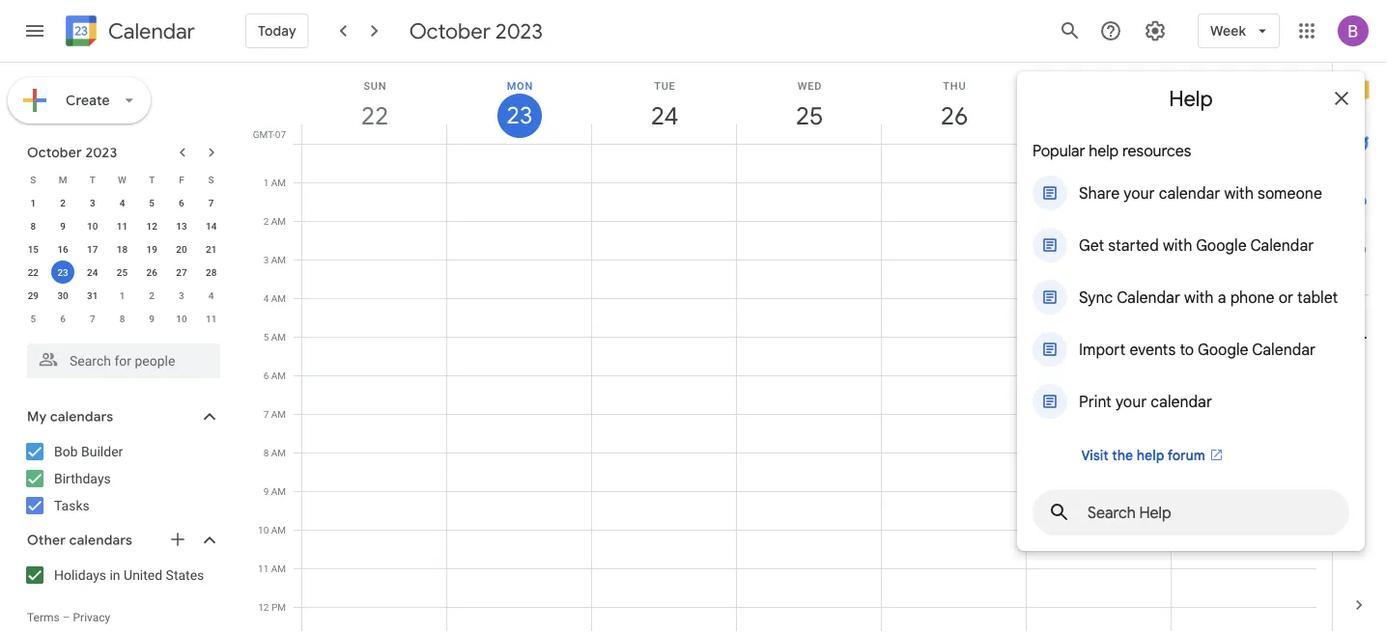 Task type: describe. For each thing, give the bounding box(es) containing it.
07
[[275, 129, 286, 140]]

4 am
[[263, 293, 286, 304]]

support image
[[1100, 19, 1123, 43]]

0 vertical spatial 7
[[209, 197, 214, 209]]

other
[[27, 532, 66, 550]]

am for 3 am
[[271, 254, 286, 266]]

my calendars
[[27, 409, 113, 426]]

holidays
[[54, 568, 106, 584]]

in
[[110, 568, 120, 584]]

november 10 element
[[170, 307, 193, 331]]

10 for 10 am
[[258, 525, 269, 536]]

november 11 element
[[200, 307, 223, 331]]

bob builder
[[54, 444, 123, 460]]

terms
[[27, 612, 60, 625]]

4 for 4 am
[[263, 293, 269, 304]]

22 inside column header
[[360, 100, 388, 132]]

row containing s
[[18, 168, 226, 191]]

0 vertical spatial october 2023
[[409, 17, 543, 44]]

1 cell from the left
[[302, 144, 447, 633]]

settings menu image
[[1144, 19, 1167, 43]]

1 t from the left
[[90, 174, 95, 186]]

0 horizontal spatial 4
[[119, 197, 125, 209]]

26 column header
[[881, 63, 1027, 144]]

other calendars button
[[4, 526, 240, 557]]

main drawer image
[[23, 19, 46, 43]]

sun 22
[[360, 80, 388, 132]]

16
[[57, 244, 68, 255]]

24 inside 24 column header
[[650, 100, 677, 132]]

9 am
[[263, 486, 286, 498]]

Search for people text field
[[39, 344, 209, 379]]

row containing 22
[[18, 261, 226, 284]]

privacy link
[[73, 612, 110, 625]]

birthdays
[[54, 471, 111, 487]]

4 for the november 4 "element"
[[209, 290, 214, 302]]

22 element
[[22, 261, 45, 284]]

22 inside row group
[[28, 267, 39, 278]]

0 horizontal spatial 2023
[[85, 144, 117, 161]]

united
[[124, 568, 163, 584]]

am for 11 am
[[271, 563, 286, 575]]

sun
[[364, 80, 387, 92]]

23 inside cell
[[57, 267, 68, 278]]

13
[[176, 220, 187, 232]]

am for 7 am
[[271, 409, 286, 420]]

23 column header
[[446, 63, 592, 144]]

22 column header
[[302, 63, 447, 144]]

12 for 12
[[146, 220, 157, 232]]

7 am
[[263, 409, 286, 420]]

23, today element
[[51, 261, 74, 284]]

1 for 1 am
[[263, 177, 269, 188]]

7 cell from the left
[[1172, 144, 1317, 633]]

calendar heading
[[104, 18, 195, 45]]

am for 2 am
[[271, 216, 286, 227]]

31 element
[[81, 284, 104, 307]]

am for 10 am
[[271, 525, 286, 536]]

11 am
[[258, 563, 286, 575]]

my
[[27, 409, 47, 426]]

1 horizontal spatial 6
[[179, 197, 184, 209]]

states
[[166, 568, 204, 584]]

11 element
[[111, 215, 134, 238]]

25 inside october 2023 grid
[[117, 267, 128, 278]]

18
[[117, 244, 128, 255]]

2 s from the left
[[208, 174, 214, 186]]

builder
[[81, 444, 123, 460]]

12 pm
[[258, 602, 286, 614]]

terms link
[[27, 612, 60, 625]]

holidays in united states
[[54, 568, 204, 584]]

6 for november 6 element
[[60, 313, 66, 325]]

9 for 9 am
[[263, 486, 269, 498]]

30
[[57, 290, 68, 302]]

25 link
[[788, 94, 832, 138]]

2 am
[[263, 216, 286, 227]]

november 7 element
[[81, 307, 104, 331]]

1 for november 1 "element"
[[119, 290, 125, 302]]

f
[[179, 174, 184, 186]]

3 for 3 am
[[263, 254, 269, 266]]

1 column header from the left
[[1026, 63, 1172, 144]]

grid containing 22
[[247, 63, 1333, 633]]

november 8 element
[[111, 307, 134, 331]]

29
[[28, 290, 39, 302]]

21 element
[[200, 238, 223, 261]]

23 link
[[498, 94, 542, 138]]

6 am
[[263, 370, 286, 382]]

12 for 12 pm
[[258, 602, 269, 614]]

5 cell from the left
[[882, 144, 1027, 633]]

24 column header
[[591, 63, 737, 144]]

0 vertical spatial 3
[[90, 197, 95, 209]]

am for 8 am
[[271, 447, 286, 459]]

20
[[176, 244, 187, 255]]

row containing 5
[[18, 307, 226, 331]]

9 for november 9 element
[[149, 313, 155, 325]]

28
[[206, 267, 217, 278]]

row containing 1
[[18, 191, 226, 215]]

31
[[87, 290, 98, 302]]

17 element
[[81, 238, 104, 261]]

november 1 element
[[111, 284, 134, 307]]

15 element
[[22, 238, 45, 261]]

8 for 8 am
[[263, 447, 269, 459]]

tasks
[[54, 498, 90, 514]]

am for 9 am
[[271, 486, 286, 498]]

17
[[87, 244, 98, 255]]

bob
[[54, 444, 78, 460]]

0 vertical spatial 9
[[60, 220, 66, 232]]

row inside grid
[[294, 144, 1317, 633]]

19
[[146, 244, 157, 255]]

30 element
[[51, 284, 74, 307]]

25 column header
[[736, 63, 882, 144]]

2 for 2 am
[[263, 216, 269, 227]]

calendar element
[[62, 12, 195, 54]]



Task type: locate. For each thing, give the bounding box(es) containing it.
8 up 9 am
[[263, 447, 269, 459]]

23 cell
[[48, 261, 78, 284]]

thu 26
[[940, 80, 967, 132]]

10 for november 10 element
[[176, 313, 187, 325]]

1 am from the top
[[271, 177, 286, 188]]

24 element
[[81, 261, 104, 284]]

my calendars list
[[4, 437, 240, 522]]

0 horizontal spatial 5
[[30, 313, 36, 325]]

10 element
[[81, 215, 104, 238]]

column header down support image at the top right of the page
[[1026, 63, 1172, 144]]

november 6 element
[[51, 307, 74, 331]]

0 vertical spatial 2023
[[496, 17, 543, 44]]

t left f
[[149, 174, 155, 186]]

9 up 10 am
[[263, 486, 269, 498]]

10 am
[[258, 525, 286, 536]]

1 horizontal spatial 5
[[149, 197, 155, 209]]

12
[[146, 220, 157, 232], [258, 602, 269, 614]]

0 vertical spatial 2
[[60, 197, 66, 209]]

24
[[650, 100, 677, 132], [87, 267, 98, 278]]

0 vertical spatial 5
[[149, 197, 155, 209]]

wed 25
[[795, 80, 823, 132]]

12 element
[[140, 215, 164, 238]]

4 am from the top
[[271, 293, 286, 304]]

0 horizontal spatial s
[[30, 174, 36, 186]]

t
[[90, 174, 95, 186], [149, 174, 155, 186]]

october 2023 up mon
[[409, 17, 543, 44]]

10
[[87, 220, 98, 232], [176, 313, 187, 325], [258, 525, 269, 536]]

add other calendars image
[[168, 531, 187, 550]]

0 vertical spatial 23
[[505, 101, 532, 131]]

12 inside grid
[[258, 602, 269, 614]]

23 down mon
[[505, 101, 532, 131]]

1 horizontal spatial 4
[[209, 290, 214, 302]]

0 horizontal spatial 1
[[30, 197, 36, 209]]

2 column header from the left
[[1171, 63, 1317, 144]]

0 vertical spatial calendars
[[50, 409, 113, 426]]

2 down 26 "element"
[[149, 290, 155, 302]]

column header down week "popup button"
[[1171, 63, 1317, 144]]

12 inside row
[[146, 220, 157, 232]]

other calendars
[[27, 532, 132, 550]]

s right f
[[208, 174, 214, 186]]

5 am
[[263, 331, 286, 343]]

am down 8 am
[[271, 486, 286, 498]]

1 horizontal spatial october
[[409, 17, 491, 44]]

tab list
[[1334, 63, 1387, 579]]

0 vertical spatial 26
[[940, 100, 967, 132]]

1 horizontal spatial october 2023
[[409, 17, 543, 44]]

2023
[[496, 17, 543, 44], [85, 144, 117, 161]]

8 inside grid
[[263, 447, 269, 459]]

0 vertical spatial 25
[[795, 100, 822, 132]]

calendars up 'bob builder'
[[50, 409, 113, 426]]

26 element
[[140, 261, 164, 284]]

3 for november 3 element
[[179, 290, 184, 302]]

2 vertical spatial 1
[[119, 290, 125, 302]]

0 horizontal spatial 24
[[87, 267, 98, 278]]

3 up 10 element
[[90, 197, 95, 209]]

1 vertical spatial 1
[[30, 197, 36, 209]]

1 horizontal spatial 22
[[360, 100, 388, 132]]

1 vertical spatial 2
[[263, 216, 269, 227]]

november 9 element
[[140, 307, 164, 331]]

1 vertical spatial october 2023
[[27, 144, 117, 161]]

21
[[206, 244, 217, 255]]

26 down the thu
[[940, 100, 967, 132]]

0 vertical spatial 1
[[263, 177, 269, 188]]

28 element
[[200, 261, 223, 284]]

0 horizontal spatial 25
[[117, 267, 128, 278]]

6 am from the top
[[271, 370, 286, 382]]

november 4 element
[[200, 284, 223, 307]]

row containing 15
[[18, 238, 226, 261]]

29 element
[[22, 284, 45, 307]]

4 down 28 element
[[209, 290, 214, 302]]

1 horizontal spatial 8
[[119, 313, 125, 325]]

10 down november 3 element
[[176, 313, 187, 325]]

1 horizontal spatial 3
[[179, 290, 184, 302]]

mon 23
[[505, 80, 534, 131]]

2
[[60, 197, 66, 209], [263, 216, 269, 227], [149, 290, 155, 302]]

5 for 5 am
[[263, 331, 269, 343]]

2 t from the left
[[149, 174, 155, 186]]

row containing 8
[[18, 215, 226, 238]]

20 element
[[170, 238, 193, 261]]

am down 5 am
[[271, 370, 286, 382]]

2 up 3 am
[[263, 216, 269, 227]]

10 up "17"
[[87, 220, 98, 232]]

11 down 10 am
[[258, 563, 269, 575]]

24 down tue
[[650, 100, 677, 132]]

november 5 element
[[22, 307, 45, 331]]

1 up 2 am
[[263, 177, 269, 188]]

2 horizontal spatial 4
[[263, 293, 269, 304]]

3 cell from the left
[[592, 144, 737, 633]]

9 am from the top
[[271, 486, 286, 498]]

gmt-
[[253, 129, 275, 140]]

pm
[[272, 602, 286, 614]]

6 down f
[[179, 197, 184, 209]]

23 inside mon 23
[[505, 101, 532, 131]]

0 horizontal spatial t
[[90, 174, 95, 186]]

2 cell from the left
[[447, 144, 592, 633]]

0 horizontal spatial 8
[[30, 220, 36, 232]]

5 inside grid
[[263, 331, 269, 343]]

25 element
[[111, 261, 134, 284]]

m
[[59, 174, 67, 186]]

2 horizontal spatial 10
[[258, 525, 269, 536]]

0 horizontal spatial 23
[[57, 267, 68, 278]]

1 vertical spatial 6
[[60, 313, 66, 325]]

27 element
[[170, 261, 193, 284]]

2023 down create
[[85, 144, 117, 161]]

grid
[[247, 63, 1333, 633]]

2 horizontal spatial 5
[[263, 331, 269, 343]]

my calendars button
[[4, 402, 240, 433]]

None search field
[[0, 336, 240, 379]]

11 up 18
[[117, 220, 128, 232]]

gmt-07
[[253, 129, 286, 140]]

calendars for other calendars
[[69, 532, 132, 550]]

11 inside 11 element
[[117, 220, 128, 232]]

w
[[118, 174, 126, 186]]

october 2023 grid
[[18, 168, 226, 331]]

0 horizontal spatial 6
[[60, 313, 66, 325]]

19 element
[[140, 238, 164, 261]]

10 am from the top
[[271, 525, 286, 536]]

1 horizontal spatial 10
[[176, 313, 187, 325]]

4 down 3 am
[[263, 293, 269, 304]]

18 element
[[111, 238, 134, 261]]

4 inside grid
[[263, 293, 269, 304]]

10 inside grid
[[258, 525, 269, 536]]

1 vertical spatial 10
[[176, 313, 187, 325]]

2 vertical spatial 9
[[263, 486, 269, 498]]

t left w
[[90, 174, 95, 186]]

5
[[149, 197, 155, 209], [30, 313, 36, 325], [263, 331, 269, 343]]

2 vertical spatial 7
[[263, 409, 269, 420]]

11
[[117, 220, 128, 232], [206, 313, 217, 325], [258, 563, 269, 575]]

column header
[[1026, 63, 1172, 144], [1171, 63, 1317, 144]]

1 horizontal spatial 2
[[149, 290, 155, 302]]

thu
[[944, 80, 967, 92]]

7 for november 7 element at the left of page
[[90, 313, 95, 325]]

5 up the 12 element
[[149, 197, 155, 209]]

october
[[409, 17, 491, 44], [27, 144, 82, 161]]

26 down 19
[[146, 267, 157, 278]]

am for 1 am
[[271, 177, 286, 188]]

2 vertical spatial 11
[[258, 563, 269, 575]]

0 vertical spatial 24
[[650, 100, 677, 132]]

3 down 27 element in the left top of the page
[[179, 290, 184, 302]]

1 vertical spatial 25
[[117, 267, 128, 278]]

24 inside 24 element
[[87, 267, 98, 278]]

am
[[271, 177, 286, 188], [271, 216, 286, 227], [271, 254, 286, 266], [271, 293, 286, 304], [271, 331, 286, 343], [271, 370, 286, 382], [271, 409, 286, 420], [271, 447, 286, 459], [271, 486, 286, 498], [271, 525, 286, 536], [271, 563, 286, 575]]

15
[[28, 244, 39, 255]]

1 vertical spatial october
[[27, 144, 82, 161]]

1 horizontal spatial 23
[[505, 101, 532, 131]]

25 inside wed 25
[[795, 100, 822, 132]]

am up 3 am
[[271, 216, 286, 227]]

6
[[179, 197, 184, 209], [60, 313, 66, 325], [263, 370, 269, 382]]

5 am from the top
[[271, 331, 286, 343]]

8
[[30, 220, 36, 232], [119, 313, 125, 325], [263, 447, 269, 459]]

2 vertical spatial 10
[[258, 525, 269, 536]]

1 horizontal spatial s
[[208, 174, 214, 186]]

11 for 11 element on the left top of the page
[[117, 220, 128, 232]]

1 horizontal spatial 26
[[940, 100, 967, 132]]

am down 6 am
[[271, 409, 286, 420]]

row group containing 1
[[18, 191, 226, 331]]

0 vertical spatial 11
[[117, 220, 128, 232]]

11 am from the top
[[271, 563, 286, 575]]

6 for 6 am
[[263, 370, 269, 382]]

9
[[60, 220, 66, 232], [149, 313, 155, 325], [263, 486, 269, 498]]

4 up 11 element on the left top of the page
[[119, 197, 125, 209]]

7 am from the top
[[271, 409, 286, 420]]

24 link
[[643, 94, 687, 138]]

6 cell from the left
[[1027, 144, 1172, 633]]

26 inside column header
[[940, 100, 967, 132]]

1 horizontal spatial 1
[[119, 290, 125, 302]]

25 down 18
[[117, 267, 128, 278]]

row group
[[18, 191, 226, 331]]

2 horizontal spatial 2
[[263, 216, 269, 227]]

0 horizontal spatial 22
[[28, 267, 39, 278]]

1 vertical spatial 8
[[119, 313, 125, 325]]

1 vertical spatial 26
[[146, 267, 157, 278]]

1 horizontal spatial 7
[[209, 197, 214, 209]]

8 am
[[263, 447, 286, 459]]

3 up 4 am at the left top of page
[[263, 254, 269, 266]]

8 am from the top
[[271, 447, 286, 459]]

2 vertical spatial 2
[[149, 290, 155, 302]]

terms – privacy
[[27, 612, 110, 625]]

8 up 15 element
[[30, 220, 36, 232]]

5 down 29 element
[[30, 313, 36, 325]]

23 up 30
[[57, 267, 68, 278]]

create
[[66, 92, 110, 109]]

6 down '30' element
[[60, 313, 66, 325]]

tue 24
[[650, 80, 677, 132]]

1 vertical spatial 11
[[206, 313, 217, 325]]

22 link
[[353, 94, 397, 138]]

7
[[209, 197, 214, 209], [90, 313, 95, 325], [263, 409, 269, 420]]

am up the pm
[[271, 563, 286, 575]]

mon
[[507, 80, 534, 92]]

11 inside grid
[[258, 563, 269, 575]]

0 horizontal spatial 2
[[60, 197, 66, 209]]

1 up november 8 element
[[119, 290, 125, 302]]

1 horizontal spatial 12
[[258, 602, 269, 614]]

cell
[[302, 144, 447, 633], [447, 144, 592, 633], [592, 144, 737, 633], [737, 144, 882, 633], [882, 144, 1027, 633], [1027, 144, 1172, 633], [1172, 144, 1317, 633]]

7 for 7 am
[[263, 409, 269, 420]]

13 element
[[170, 215, 193, 238]]

7 down "31" element
[[90, 313, 95, 325]]

2 for november 2 element on the left of the page
[[149, 290, 155, 302]]

2 horizontal spatial 1
[[263, 177, 269, 188]]

25 down wed on the right
[[795, 100, 822, 132]]

1 vertical spatial 23
[[57, 267, 68, 278]]

1 horizontal spatial 2023
[[496, 17, 543, 44]]

1 vertical spatial 9
[[149, 313, 155, 325]]

calendars inside dropdown button
[[69, 532, 132, 550]]

11 down the november 4 "element"
[[206, 313, 217, 325]]

2 vertical spatial 5
[[263, 331, 269, 343]]

0 vertical spatial 8
[[30, 220, 36, 232]]

2 horizontal spatial 8
[[263, 447, 269, 459]]

row containing 29
[[18, 284, 226, 307]]

tue
[[654, 80, 676, 92]]

22 down sun
[[360, 100, 388, 132]]

7 down 6 am
[[263, 409, 269, 420]]

0 horizontal spatial october 2023
[[27, 144, 117, 161]]

6 down 5 am
[[263, 370, 269, 382]]

2023 up mon
[[496, 17, 543, 44]]

8 for november 8 element
[[119, 313, 125, 325]]

am down 3 am
[[271, 293, 286, 304]]

1 horizontal spatial 24
[[650, 100, 677, 132]]

2 am from the top
[[271, 216, 286, 227]]

1
[[263, 177, 269, 188], [30, 197, 36, 209], [119, 290, 125, 302]]

calendars inside dropdown button
[[50, 409, 113, 426]]

0 horizontal spatial 12
[[146, 220, 157, 232]]

row
[[294, 144, 1317, 633], [18, 168, 226, 191], [18, 191, 226, 215], [18, 215, 226, 238], [18, 238, 226, 261], [18, 261, 226, 284], [18, 284, 226, 307], [18, 307, 226, 331]]

am for 4 am
[[271, 293, 286, 304]]

6 inside grid
[[263, 370, 269, 382]]

1 vertical spatial 22
[[28, 267, 39, 278]]

wed
[[798, 80, 823, 92]]

10 for 10 element
[[87, 220, 98, 232]]

11 for 11 am
[[258, 563, 269, 575]]

26
[[940, 100, 967, 132], [146, 267, 157, 278]]

11 for november 11 element
[[206, 313, 217, 325]]

0 horizontal spatial 11
[[117, 220, 128, 232]]

calendars up in
[[69, 532, 132, 550]]

16 element
[[51, 238, 74, 261]]

2 vertical spatial 3
[[179, 290, 184, 302]]

26 inside "element"
[[146, 267, 157, 278]]

0 horizontal spatial 7
[[90, 313, 95, 325]]

1 horizontal spatial 11
[[206, 313, 217, 325]]

5 for 'november 5' element
[[30, 313, 36, 325]]

23
[[505, 101, 532, 131], [57, 267, 68, 278]]

9 up 16 element at top left
[[60, 220, 66, 232]]

am for 5 am
[[271, 331, 286, 343]]

am up 9 am
[[271, 447, 286, 459]]

22 down 15
[[28, 267, 39, 278]]

2 horizontal spatial 3
[[263, 254, 269, 266]]

today
[[258, 22, 296, 40]]

calendar
[[108, 18, 195, 45]]

s left m
[[30, 174, 36, 186]]

october 2023 up m
[[27, 144, 117, 161]]

s
[[30, 174, 36, 186], [208, 174, 214, 186]]

today button
[[245, 8, 309, 54]]

14 element
[[200, 215, 223, 238]]

2 horizontal spatial 6
[[263, 370, 269, 382]]

9 inside grid
[[263, 486, 269, 498]]

3 am
[[263, 254, 286, 266]]

1 vertical spatial 2023
[[85, 144, 117, 161]]

november 3 element
[[170, 284, 193, 307]]

5 up 6 am
[[263, 331, 269, 343]]

am up 4 am at the left top of page
[[271, 254, 286, 266]]

calendars
[[50, 409, 113, 426], [69, 532, 132, 550]]

8 down november 1 "element"
[[119, 313, 125, 325]]

2 vertical spatial 8
[[263, 447, 269, 459]]

7 up the "14" element
[[209, 197, 214, 209]]

0 vertical spatial october
[[409, 17, 491, 44]]

november 2 element
[[140, 284, 164, 307]]

2 horizontal spatial 7
[[263, 409, 269, 420]]

create button
[[8, 77, 151, 124]]

1 vertical spatial 24
[[87, 267, 98, 278]]

2 vertical spatial 6
[[263, 370, 269, 382]]

calendars for my calendars
[[50, 409, 113, 426]]

am down 9 am
[[271, 525, 286, 536]]

week button
[[1198, 8, 1280, 54]]

22
[[360, 100, 388, 132], [28, 267, 39, 278]]

26 link
[[933, 94, 977, 138]]

4 cell from the left
[[737, 144, 882, 633]]

am up 2 am
[[271, 177, 286, 188]]

1 horizontal spatial t
[[149, 174, 155, 186]]

4
[[119, 197, 125, 209], [209, 290, 214, 302], [263, 293, 269, 304]]

1 vertical spatial 12
[[258, 602, 269, 614]]

14
[[206, 220, 217, 232]]

0 vertical spatial 6
[[179, 197, 184, 209]]

1 s from the left
[[30, 174, 36, 186]]

1 up 15 element
[[30, 197, 36, 209]]

0 vertical spatial 22
[[360, 100, 388, 132]]

2 down m
[[60, 197, 66, 209]]

4 inside "element"
[[209, 290, 214, 302]]

27
[[176, 267, 187, 278]]

8 inside november 8 element
[[119, 313, 125, 325]]

0 horizontal spatial 10
[[87, 220, 98, 232]]

25
[[795, 100, 822, 132], [117, 267, 128, 278]]

week
[[1211, 22, 1247, 40]]

0 vertical spatial 12
[[146, 220, 157, 232]]

am for 6 am
[[271, 370, 286, 382]]

9 down november 2 element on the left of the page
[[149, 313, 155, 325]]

10 up 11 am
[[258, 525, 269, 536]]

0 horizontal spatial 9
[[60, 220, 66, 232]]

am up 6 am
[[271, 331, 286, 343]]

1 inside "element"
[[119, 290, 125, 302]]

1 horizontal spatial 25
[[795, 100, 822, 132]]

12 up 19
[[146, 220, 157, 232]]

1 am
[[263, 177, 286, 188]]

1 vertical spatial 3
[[263, 254, 269, 266]]

1 vertical spatial 7
[[90, 313, 95, 325]]

1 vertical spatial 5
[[30, 313, 36, 325]]

privacy
[[73, 612, 110, 625]]

12 left the pm
[[258, 602, 269, 614]]

24 down "17"
[[87, 267, 98, 278]]

1 vertical spatial calendars
[[69, 532, 132, 550]]

3 am from the top
[[271, 254, 286, 266]]

11 inside november 11 element
[[206, 313, 217, 325]]

–
[[62, 612, 70, 625]]

october 2023
[[409, 17, 543, 44], [27, 144, 117, 161]]

3
[[90, 197, 95, 209], [263, 254, 269, 266], [179, 290, 184, 302]]

0 horizontal spatial 26
[[146, 267, 157, 278]]

0 vertical spatial 10
[[87, 220, 98, 232]]



Task type: vqa. For each thing, say whether or not it's contained in the screenshot.
November 5 element the 5
yes



